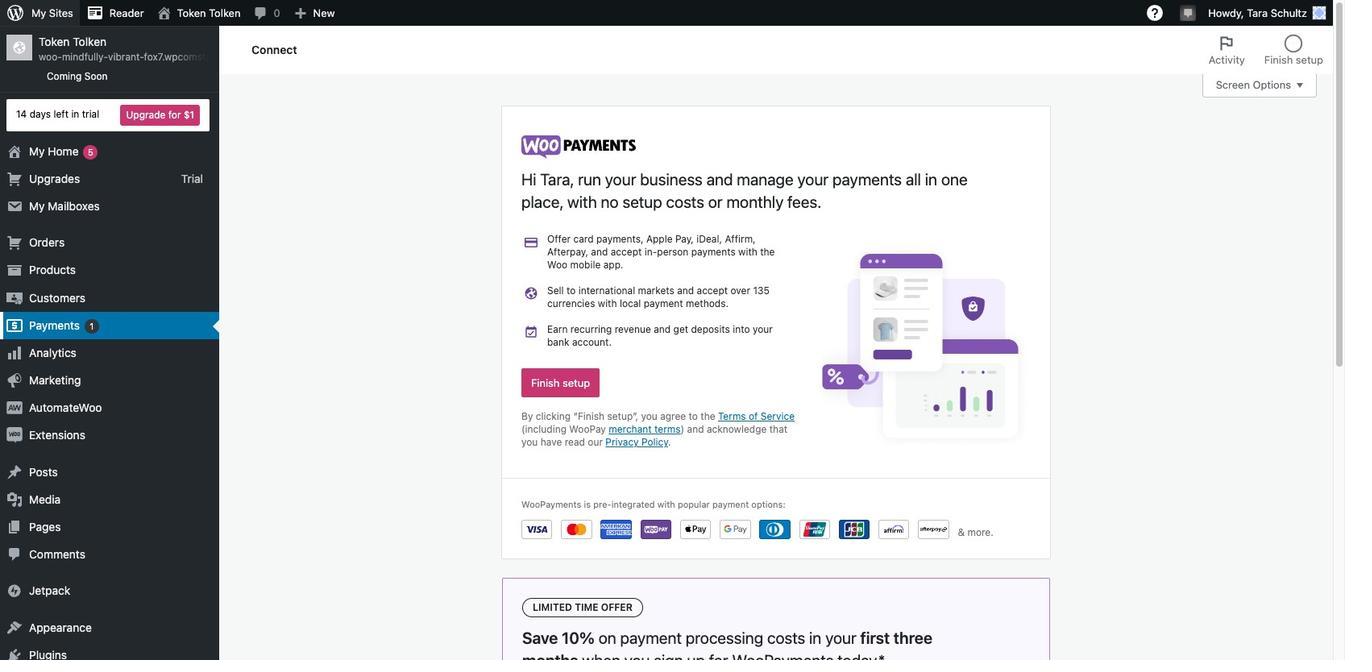 Task type: describe. For each thing, give the bounding box(es) containing it.
analytics
[[29, 346, 76, 360]]

your for and
[[798, 170, 829, 189]]

pay,
[[676, 233, 694, 245]]

you for have
[[522, 436, 538, 448]]

offer card payments, apple pay, ideal, affirm, afterpay, and accept in-person payments with the woo mobile app.
[[547, 233, 775, 271]]

local
[[620, 298, 641, 310]]

my home 5
[[29, 144, 93, 158]]

posts link
[[0, 459, 219, 486]]

sites
[[49, 6, 73, 19]]

reader link
[[80, 0, 150, 26]]

tolken for token tolken
[[209, 6, 241, 19]]

and inside earn recurring revenue and get deposits into your bank account.
[[654, 323, 671, 336]]

our
[[588, 436, 603, 448]]

2 vertical spatial payment
[[620, 629, 682, 648]]

135
[[753, 285, 770, 297]]

on
[[599, 629, 617, 648]]

your for costs
[[826, 629, 857, 648]]

trial
[[181, 172, 203, 185]]

recurring
[[571, 323, 612, 336]]

extensions link
[[0, 422, 219, 450]]

limited
[[533, 602, 572, 614]]

jetpack
[[29, 584, 70, 598]]

)
[[681, 423, 685, 436]]

2 vertical spatial setup
[[563, 377, 590, 390]]

apple
[[647, 233, 673, 245]]

reader
[[110, 6, 144, 19]]

&
[[958, 527, 965, 539]]

visa image
[[522, 520, 553, 540]]

terms
[[718, 411, 746, 423]]

accept inside sell to international markets and accept over 135 currencies with local payment methods.
[[697, 285, 728, 297]]

& more.
[[958, 527, 994, 539]]

token for token tolken woo-mindfully-vibrant-fox7.wpcomstaging.com coming soon
[[39, 35, 70, 48]]

pages link
[[0, 514, 219, 541]]

policy
[[642, 436, 668, 448]]

tara
[[1248, 6, 1268, 19]]

left
[[54, 108, 69, 120]]

agree
[[660, 411, 686, 423]]

my mailboxes
[[29, 199, 100, 213]]

payments
[[29, 318, 80, 332]]

vibrant-
[[108, 51, 144, 63]]

clicking
[[536, 411, 571, 423]]

integrated
[[612, 499, 655, 510]]

jetpack link
[[0, 578, 219, 605]]

you for agree
[[641, 411, 658, 423]]

soon
[[84, 70, 108, 82]]

currencies
[[547, 298, 595, 310]]

upgrades
[[29, 172, 80, 185]]

apple pay image
[[680, 520, 711, 540]]

(including
[[522, 423, 567, 436]]

hi tara, run your business and manage your payments all in one place, with no setup costs or monthly fees.
[[522, 170, 968, 211]]

merchant terms link
[[609, 423, 681, 436]]

.
[[668, 436, 671, 448]]

my for my sites
[[31, 6, 46, 19]]

and inside sell to international markets and accept over 135 currencies with local payment methods.
[[677, 285, 694, 297]]

coming
[[47, 70, 82, 82]]

more.
[[968, 527, 994, 539]]

1 vertical spatial finish
[[531, 377, 560, 390]]

your up no
[[605, 170, 637, 189]]

tolken for token tolken woo-mindfully-vibrant-fox7.wpcomstaging.com coming soon
[[73, 35, 107, 48]]

offer
[[547, 233, 571, 245]]

logo image
[[522, 135, 636, 159]]

products link
[[0, 257, 219, 284]]

setup inside hi tara, run your business and manage your payments all in one place, with no setup costs or monthly fees.
[[623, 193, 663, 211]]

earn
[[547, 323, 568, 336]]

the inside by clicking "finish setup", you agree to the terms of service (including woopay merchant terms
[[701, 411, 716, 423]]

run
[[578, 170, 602, 189]]

howdy,
[[1209, 6, 1245, 19]]

affirm image
[[879, 520, 910, 540]]

american express image
[[601, 520, 632, 540]]

my sites
[[31, 6, 73, 19]]

save 10% on payment processing costs in your
[[522, 629, 861, 648]]

that
[[770, 423, 788, 436]]

5
[[88, 146, 93, 157]]

sell to international markets and accept over 135 currencies with local payment methods.
[[547, 285, 770, 310]]

bank
[[547, 336, 570, 348]]

mobile
[[571, 259, 601, 271]]

payments,
[[597, 233, 644, 245]]

by
[[522, 411, 533, 423]]

activity button
[[1200, 26, 1255, 74]]

offer
[[601, 602, 633, 614]]

woopayments is pre-integrated with popular payment options:
[[522, 499, 786, 510]]

app.
[[604, 259, 624, 271]]

privacy
[[606, 436, 639, 448]]

and inside 'offer card payments, apple pay, ideal, affirm, afterpay, and accept in-person payments with the woo mobile app.'
[[591, 246, 608, 258]]

comments link
[[0, 541, 219, 569]]

"finish
[[574, 411, 605, 423]]

posts
[[29, 465, 58, 479]]

revenue
[[615, 323, 651, 336]]

ideal,
[[697, 233, 723, 245]]

markets
[[638, 285, 675, 297]]

token tolken woo-mindfully-vibrant-fox7.wpcomstaging.com coming soon
[[39, 35, 253, 82]]

my mailboxes link
[[0, 193, 219, 220]]

automatewoo
[[29, 401, 102, 415]]

the inside 'offer card payments, apple pay, ideal, affirm, afterpay, and accept in-person payments with the woo mobile app.'
[[760, 246, 775, 258]]

and inside hi tara, run your business and manage your payments all in one place, with no setup costs or monthly fees.
[[707, 170, 733, 189]]

with up woopay image on the bottom of page
[[658, 499, 675, 510]]

analytics link
[[0, 339, 219, 367]]

with inside sell to international markets and accept over 135 currencies with local payment methods.
[[598, 298, 617, 310]]

toolbar navigation
[[0, 0, 1334, 29]]

payments inside 'offer card payments, apple pay, ideal, affirm, afterpay, and accept in-person payments with the woo mobile app.'
[[692, 246, 736, 258]]

home
[[48, 144, 79, 158]]

finish setup button for limited time offer
[[1255, 26, 1334, 74]]

orders
[[29, 236, 65, 249]]

google pay image
[[720, 520, 751, 540]]

setup",
[[607, 411, 639, 423]]

popular
[[678, 499, 710, 510]]



Task type: locate. For each thing, give the bounding box(es) containing it.
0 vertical spatial the
[[760, 246, 775, 258]]

setup down schultz
[[1296, 53, 1324, 66]]

screen options button
[[1203, 73, 1318, 98]]

1 horizontal spatial to
[[689, 411, 698, 423]]

in right left
[[71, 108, 79, 120]]

and up or
[[707, 170, 733, 189]]

comments
[[29, 548, 85, 561]]

account.
[[572, 336, 612, 348]]

0 vertical spatial setup
[[1296, 53, 1324, 66]]

upgrade for $1
[[126, 109, 194, 121]]

woo
[[547, 259, 568, 271]]

fox7.wpcomstaging.com
[[144, 51, 253, 63]]

my down "upgrades" at left top
[[29, 199, 45, 213]]

screen options
[[1216, 79, 1292, 91]]

1 horizontal spatial token
[[177, 6, 206, 19]]

token
[[177, 6, 206, 19], [39, 35, 70, 48]]

1 vertical spatial finish setup button
[[522, 369, 600, 398]]

0 vertical spatial finish setup button
[[1255, 26, 1334, 74]]

you inside ) and acknowledge that you have read our
[[522, 436, 538, 448]]

privacy policy .
[[606, 436, 671, 448]]

limited time offer
[[533, 602, 633, 614]]

finish setup button down schultz
[[1255, 26, 1334, 74]]

1 vertical spatial you
[[522, 436, 538, 448]]

1 horizontal spatial accept
[[697, 285, 728, 297]]

0 vertical spatial accept
[[611, 246, 642, 258]]

and left "get"
[[654, 323, 671, 336]]

tolken inside token tolken woo-mindfully-vibrant-fox7.wpcomstaging.com coming soon
[[73, 35, 107, 48]]

setup right no
[[623, 193, 663, 211]]

pre-
[[594, 499, 612, 510]]

my for my home 5
[[29, 144, 45, 158]]

0 vertical spatial tolken
[[209, 6, 241, 19]]

and
[[707, 170, 733, 189], [591, 246, 608, 258], [677, 285, 694, 297], [654, 323, 671, 336], [687, 423, 704, 436]]

costs right processing
[[768, 629, 806, 648]]

0 vertical spatial finish setup
[[1265, 53, 1324, 66]]

you inside by clicking "finish setup", you agree to the terms of service (including woopay merchant terms
[[641, 411, 658, 423]]

to up currencies
[[567, 285, 576, 297]]

main menu navigation
[[0, 26, 253, 660]]

woopayments
[[522, 499, 582, 510]]

international
[[579, 285, 636, 297]]

token for token tolken
[[177, 6, 206, 19]]

and up app.
[[591, 246, 608, 258]]

10%
[[562, 629, 595, 648]]

payment down markets
[[644, 298, 683, 310]]

1 vertical spatial tolken
[[73, 35, 107, 48]]

token tolken link
[[150, 0, 247, 26]]

1 vertical spatial costs
[[768, 629, 806, 648]]

upgrade
[[126, 109, 166, 121]]

to inside sell to international markets and accept over 135 currencies with local payment methods.
[[567, 285, 576, 297]]

with down affirm, at the top
[[739, 246, 758, 258]]

1 horizontal spatial payments
[[833, 170, 902, 189]]

my for my mailboxes
[[29, 199, 45, 213]]

0 horizontal spatial costs
[[666, 193, 705, 211]]

in
[[71, 108, 79, 120], [925, 170, 938, 189], [810, 629, 822, 648]]

get
[[674, 323, 689, 336]]

monthly
[[727, 193, 784, 211]]

and inside ) and acknowledge that you have read our
[[687, 423, 704, 436]]

finish up options
[[1265, 53, 1294, 66]]

1 vertical spatial token
[[39, 35, 70, 48]]

save
[[522, 629, 558, 648]]

1 horizontal spatial you
[[641, 411, 658, 423]]

0 horizontal spatial you
[[522, 436, 538, 448]]

into
[[733, 323, 750, 336]]

finish up the "clicking"
[[531, 377, 560, 390]]

1 vertical spatial my
[[29, 144, 45, 158]]

marketing
[[29, 373, 81, 387]]

$1
[[184, 109, 194, 121]]

0 vertical spatial costs
[[666, 193, 705, 211]]

to inside by clicking "finish setup", you agree to the terms of service (including woopay merchant terms
[[689, 411, 698, 423]]

1 horizontal spatial finish setup
[[1265, 53, 1324, 66]]

2 horizontal spatial in
[[925, 170, 938, 189]]

the left 'terms'
[[701, 411, 716, 423]]

0 horizontal spatial the
[[701, 411, 716, 423]]

0 horizontal spatial token
[[39, 35, 70, 48]]

setup up "finish
[[563, 377, 590, 390]]

1 horizontal spatial finish
[[1265, 53, 1294, 66]]

your up fees.
[[798, 170, 829, 189]]

orders link
[[0, 229, 219, 257]]

finish inside tab list
[[1265, 53, 1294, 66]]

new link
[[287, 0, 341, 26]]

0 vertical spatial my
[[31, 6, 46, 19]]

costs inside hi tara, run your business and manage your payments all in one place, with no setup costs or monthly fees.
[[666, 193, 705, 211]]

three
[[894, 629, 933, 648]]

in left the first
[[810, 629, 822, 648]]

payments left all
[[833, 170, 902, 189]]

0 vertical spatial you
[[641, 411, 658, 423]]

is
[[584, 499, 591, 510]]

costs down business
[[666, 193, 705, 211]]

2 vertical spatial in
[[810, 629, 822, 648]]

jcb image
[[839, 520, 870, 540]]

payment inside sell to international markets and accept over 135 currencies with local payment methods.
[[644, 298, 683, 310]]

with down the international
[[598, 298, 617, 310]]

tolken inside toolbar navigation
[[209, 6, 241, 19]]

with inside hi tara, run your business and manage your payments all in one place, with no setup costs or monthly fees.
[[568, 193, 597, 211]]

1 vertical spatial setup
[[623, 193, 663, 211]]

1 vertical spatial payments
[[692, 246, 736, 258]]

token up fox7.wpcomstaging.com
[[177, 6, 206, 19]]

all
[[906, 170, 922, 189]]

woopay
[[570, 423, 606, 436]]

your left the first
[[826, 629, 857, 648]]

0 vertical spatial token
[[177, 6, 206, 19]]

my inside toolbar navigation
[[31, 6, 46, 19]]

token up the woo-
[[39, 35, 70, 48]]

1 horizontal spatial in
[[810, 629, 822, 648]]

0 horizontal spatial in
[[71, 108, 79, 120]]

earn recurring revenue and get deposits into your bank account.
[[547, 323, 773, 348]]

you
[[641, 411, 658, 423], [522, 436, 538, 448]]

unionpay image
[[800, 520, 831, 540]]

0 vertical spatial in
[[71, 108, 79, 120]]

options
[[1253, 79, 1292, 91]]

0 vertical spatial payments
[[833, 170, 902, 189]]

business
[[640, 170, 703, 189]]

1 horizontal spatial the
[[760, 246, 775, 258]]

in right all
[[925, 170, 938, 189]]

1 horizontal spatial tolken
[[209, 6, 241, 19]]

0 link
[[247, 0, 287, 26]]

my left home on the left top
[[29, 144, 45, 158]]

screen
[[1216, 79, 1251, 91]]

2 vertical spatial my
[[29, 199, 45, 213]]

1 vertical spatial in
[[925, 170, 938, 189]]

howdy, tara schultz
[[1209, 6, 1308, 19]]

afterpay image
[[919, 520, 950, 540]]

1 vertical spatial payment
[[713, 499, 749, 510]]

sell
[[547, 285, 564, 297]]

tolken
[[209, 6, 241, 19], [73, 35, 107, 48]]

terms
[[655, 423, 681, 436]]

0 horizontal spatial payments
[[692, 246, 736, 258]]

with inside 'offer card payments, apple pay, ideal, affirm, afterpay, and accept in-person payments with the woo mobile app.'
[[739, 246, 758, 258]]

0 horizontal spatial accept
[[611, 246, 642, 258]]

setup inside tab list
[[1296, 53, 1324, 66]]

woo-
[[39, 51, 62, 63]]

0 horizontal spatial finish setup button
[[522, 369, 600, 398]]

tolken left 0 link
[[209, 6, 241, 19]]

for
[[168, 109, 181, 121]]

you up merchant terms link
[[641, 411, 658, 423]]

privacy policy link
[[606, 436, 668, 448]]

you down (including
[[522, 436, 538, 448]]

with
[[568, 193, 597, 211], [739, 246, 758, 258], [598, 298, 617, 310], [658, 499, 675, 510]]

tab list containing activity
[[1200, 26, 1334, 74]]

of
[[749, 411, 758, 423]]

costs
[[666, 193, 705, 211], [768, 629, 806, 648]]

0 vertical spatial payment
[[644, 298, 683, 310]]

payments
[[833, 170, 902, 189], [692, 246, 736, 258]]

tab list
[[1200, 26, 1334, 74]]

in inside hi tara, run your business and manage your payments all in one place, with no setup costs or monthly fees.
[[925, 170, 938, 189]]

or
[[709, 193, 723, 211]]

finish setup up the "clicking"
[[531, 377, 590, 390]]

mailboxes
[[48, 199, 100, 213]]

notification image
[[1182, 6, 1195, 19]]

payments inside hi tara, run your business and manage your payments all in one place, with no setup costs or monthly fees.
[[833, 170, 902, 189]]

new
[[313, 6, 335, 19]]

deposits
[[691, 323, 730, 336]]

acknowledge
[[707, 423, 767, 436]]

trial
[[82, 108, 99, 120]]

fees.
[[788, 193, 822, 211]]

to right agree
[[689, 411, 698, 423]]

payment up google pay image
[[713, 499, 749, 510]]

hi
[[522, 170, 537, 189]]

and right )
[[687, 423, 704, 436]]

tolken up mindfully- in the left of the page
[[73, 35, 107, 48]]

customers
[[29, 291, 86, 304]]

0 horizontal spatial to
[[567, 285, 576, 297]]

with down "run"
[[568, 193, 597, 211]]

token inside token tolken woo-mindfully-vibrant-fox7.wpcomstaging.com coming soon
[[39, 35, 70, 48]]

finish setup up options
[[1265, 53, 1324, 66]]

service
[[761, 411, 795, 423]]

your inside earn recurring revenue and get deposits into your bank account.
[[753, 323, 773, 336]]

accept up "methods."
[[697, 285, 728, 297]]

accept inside 'offer card payments, apple pay, ideal, affirm, afterpay, and accept in-person payments with the woo mobile app.'
[[611, 246, 642, 258]]

no
[[601, 193, 619, 211]]

in-
[[645, 246, 657, 258]]

payments down the ideal,
[[692, 246, 736, 258]]

appearance link
[[0, 614, 219, 642]]

0 horizontal spatial finish
[[531, 377, 560, 390]]

and up "methods."
[[677, 285, 694, 297]]

my sites link
[[0, 0, 80, 26]]

in inside navigation
[[71, 108, 79, 120]]

appearance
[[29, 621, 92, 634]]

1 vertical spatial the
[[701, 411, 716, 423]]

0 vertical spatial to
[[567, 285, 576, 297]]

woopay image
[[641, 520, 672, 540]]

mastercard image
[[561, 520, 592, 540]]

finish setup
[[1265, 53, 1324, 66], [531, 377, 590, 390]]

1 horizontal spatial setup
[[623, 193, 663, 211]]

products
[[29, 263, 76, 277]]

2 horizontal spatial setup
[[1296, 53, 1324, 66]]

1 vertical spatial finish setup
[[531, 377, 590, 390]]

) and acknowledge that you have read our
[[522, 423, 788, 448]]

your right into
[[753, 323, 773, 336]]

1 vertical spatial accept
[[697, 285, 728, 297]]

days
[[30, 108, 51, 120]]

methods.
[[686, 298, 729, 310]]

0 horizontal spatial tolken
[[73, 35, 107, 48]]

months
[[522, 652, 579, 660]]

finish setup button for save 10%
[[522, 369, 600, 398]]

media
[[29, 493, 61, 506]]

activity
[[1209, 53, 1246, 66]]

finish setup button up the "clicking"
[[522, 369, 600, 398]]

accept down payments,
[[611, 246, 642, 258]]

manage
[[737, 170, 794, 189]]

token inside token tolken link
[[177, 6, 206, 19]]

the up 135
[[760, 246, 775, 258]]

0 horizontal spatial setup
[[563, 377, 590, 390]]

payment right on
[[620, 629, 682, 648]]

0 horizontal spatial finish setup
[[531, 377, 590, 390]]

my left 'sites'
[[31, 6, 46, 19]]

1 horizontal spatial finish setup button
[[1255, 26, 1334, 74]]

your for deposits
[[753, 323, 773, 336]]

have
[[541, 436, 562, 448]]

diners club image
[[760, 520, 791, 540]]

1 horizontal spatial costs
[[768, 629, 806, 648]]

first three months
[[522, 629, 933, 660]]

1 vertical spatial to
[[689, 411, 698, 423]]

0 vertical spatial finish
[[1265, 53, 1294, 66]]



Task type: vqa. For each thing, say whether or not it's contained in the screenshot.
'Payments'
yes



